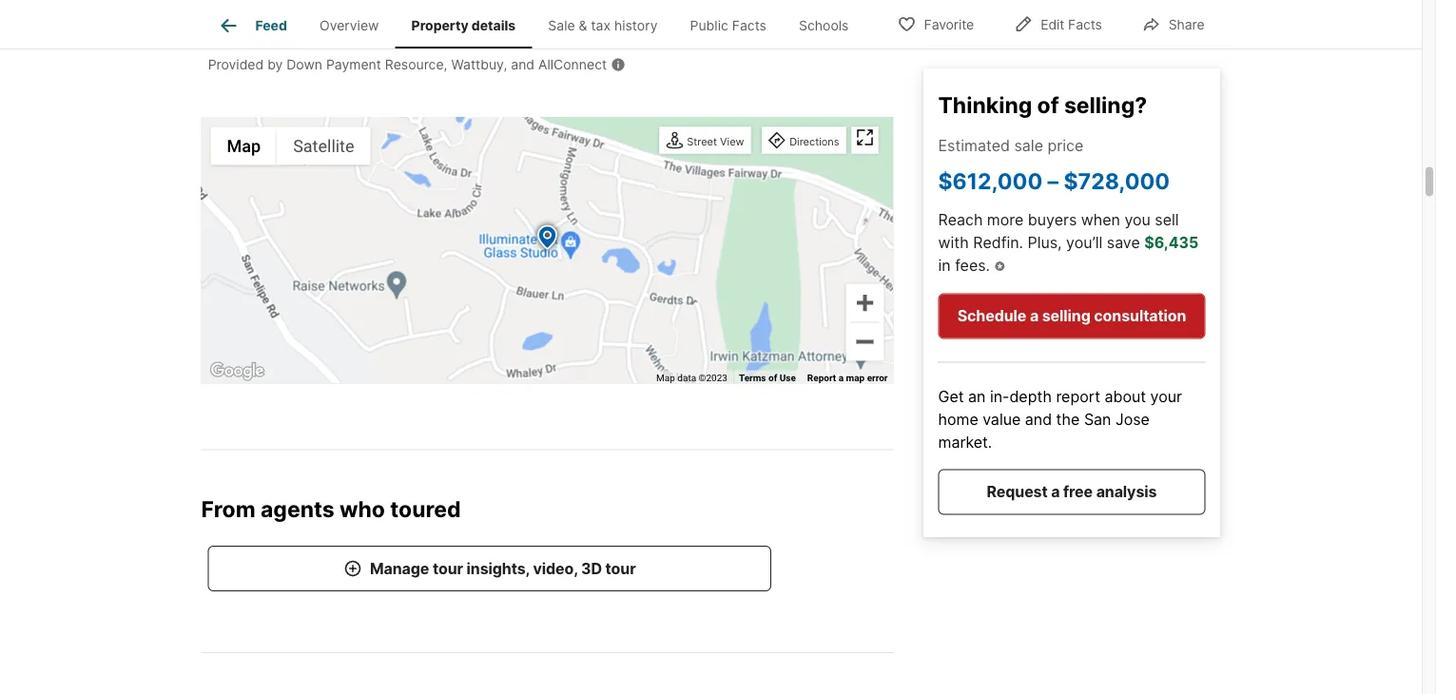 Task type: describe. For each thing, give the bounding box(es) containing it.
feed link
[[217, 14, 287, 37]]

a for report
[[839, 372, 844, 383]]

home
[[938, 410, 978, 429]]

san
[[1084, 410, 1111, 429]]

history
[[614, 17, 658, 34]]

sale & tax history
[[548, 17, 658, 34]]

with
[[938, 233, 969, 252]]

terms of use
[[739, 372, 796, 383]]

edit
[[1041, 17, 1064, 33]]

more
[[987, 210, 1024, 229]]

share
[[1169, 17, 1205, 33]]

google image
[[206, 359, 269, 384]]

3d
[[581, 559, 602, 578]]

details
[[472, 17, 516, 34]]

overview tab
[[303, 3, 395, 49]]

map
[[846, 372, 865, 383]]

down
[[287, 57, 322, 73]]

from agents who toured
[[201, 496, 461, 523]]

share button
[[1126, 4, 1221, 43]]

facts for edit facts
[[1068, 17, 1102, 33]]

schools tab
[[783, 3, 865, 49]]

video,
[[533, 559, 578, 578]]

$6,435 in fees.
[[938, 233, 1199, 275]]

about
[[1105, 387, 1146, 406]]

report
[[1056, 387, 1100, 406]]

price
[[1048, 136, 1083, 154]]

$612,000
[[938, 167, 1043, 194]]

satellite
[[293, 136, 354, 156]]

save
[[1107, 233, 1140, 252]]

property details
[[411, 17, 516, 34]]

property details tab
[[395, 3, 532, 49]]

thinking
[[938, 91, 1032, 118]]

report
[[807, 372, 836, 383]]

tab list containing feed
[[201, 0, 880, 49]]

sale & tax history tab
[[532, 3, 674, 49]]

the
[[1056, 410, 1080, 429]]

resource,
[[385, 57, 447, 73]]

market.
[[938, 433, 992, 452]]

schedule
[[957, 307, 1026, 325]]

overview
[[320, 17, 379, 34]]

insights,
[[467, 559, 530, 578]]

of for thinking
[[1037, 91, 1059, 118]]

consultation
[[1094, 307, 1186, 325]]

estimated sale price
[[938, 136, 1083, 154]]

a for schedule
[[1030, 307, 1039, 325]]

street view
[[687, 135, 744, 147]]

error
[[867, 372, 888, 383]]

public facts tab
[[674, 3, 783, 49]]

request
[[987, 483, 1048, 501]]

map for map data ©2023
[[656, 372, 675, 383]]

estimated
[[938, 136, 1010, 154]]

public
[[690, 17, 728, 34]]

favorite
[[924, 17, 974, 33]]

map for map
[[227, 136, 261, 156]]

provided
[[208, 57, 264, 73]]

menu bar containing map
[[211, 127, 370, 165]]

who
[[339, 496, 385, 523]]

your
[[1150, 387, 1182, 406]]

map data ©2023
[[656, 372, 727, 383]]

a for request
[[1051, 483, 1060, 501]]

manage tour insights, video, 3d tour
[[370, 559, 636, 578]]

request a free analysis
[[987, 483, 1157, 501]]

an
[[968, 387, 986, 406]]

provided by down payment resource, wattbuy, and allconnect
[[208, 57, 607, 73]]

by
[[267, 57, 283, 73]]

schedule a selling consultation button
[[938, 293, 1205, 339]]

property
[[411, 17, 468, 34]]

2 tour from the left
[[605, 559, 636, 578]]

feed
[[255, 17, 287, 34]]

&
[[579, 17, 587, 34]]

request a free analysis button
[[938, 469, 1205, 515]]

free
[[1063, 483, 1093, 501]]



Task type: vqa. For each thing, say whether or not it's contained in the screenshot.
tours
no



Task type: locate. For each thing, give the bounding box(es) containing it.
a
[[1030, 307, 1039, 325], [839, 372, 844, 383], [1051, 483, 1060, 501]]

1 vertical spatial map
[[656, 372, 675, 383]]

you'll
[[1066, 233, 1103, 252]]

reach
[[938, 210, 983, 229]]

0 vertical spatial of
[[1037, 91, 1059, 118]]

a left the free
[[1051, 483, 1060, 501]]

reach more buyers when you sell with redfin. plus, you'll save
[[938, 210, 1179, 252]]

1 vertical spatial a
[[839, 372, 844, 383]]

map region
[[89, 0, 1063, 465]]

wattbuy,
[[451, 57, 507, 73]]

selling?
[[1064, 91, 1147, 118]]

1 horizontal spatial of
[[1037, 91, 1059, 118]]

facts right edit
[[1068, 17, 1102, 33]]

manage tour insights, video, 3d tour button
[[208, 546, 771, 592]]

facts
[[1068, 17, 1102, 33], [732, 17, 766, 34]]

$6,435
[[1144, 233, 1199, 252]]

0 horizontal spatial of
[[768, 372, 777, 383]]

©2023
[[699, 372, 727, 383]]

sell
[[1155, 210, 1179, 229]]

in
[[938, 256, 951, 275]]

directions button
[[764, 129, 844, 154]]

2 vertical spatial a
[[1051, 483, 1060, 501]]

use
[[780, 372, 796, 383]]

map left satellite
[[227, 136, 261, 156]]

a left map
[[839, 372, 844, 383]]

0 horizontal spatial and
[[511, 57, 535, 73]]

value
[[983, 410, 1021, 429]]

1 vertical spatial and
[[1025, 410, 1052, 429]]

satellite button
[[277, 127, 370, 165]]

edit facts button
[[998, 4, 1118, 43]]

agents
[[261, 496, 334, 523]]

and inside get an in-depth report about your home value and the
[[1025, 410, 1052, 429]]

map inside popup button
[[227, 136, 261, 156]]

tour right manage
[[433, 559, 463, 578]]

manage
[[370, 559, 429, 578]]

facts inside button
[[1068, 17, 1102, 33]]

map button
[[211, 127, 277, 165]]

0 horizontal spatial facts
[[732, 17, 766, 34]]

a inside button
[[1051, 483, 1060, 501]]

plus,
[[1028, 233, 1062, 252]]

map
[[227, 136, 261, 156], [656, 372, 675, 383]]

of up price
[[1037, 91, 1059, 118]]

redfin.
[[973, 233, 1023, 252]]

sale
[[548, 17, 575, 34]]

view
[[720, 135, 744, 147]]

facts inside tab
[[732, 17, 766, 34]]

schedule a selling consultation
[[957, 307, 1186, 325]]

tab list
[[201, 0, 880, 49]]

get
[[938, 387, 964, 406]]

1 horizontal spatial and
[[1025, 410, 1052, 429]]

selling
[[1042, 307, 1091, 325]]

and right wattbuy,
[[511, 57, 535, 73]]

2 horizontal spatial a
[[1051, 483, 1060, 501]]

facts for public facts
[[732, 17, 766, 34]]

0 vertical spatial map
[[227, 136, 261, 156]]

of left the use
[[768, 372, 777, 383]]

1 horizontal spatial map
[[656, 372, 675, 383]]

report a map error
[[807, 372, 888, 383]]

from
[[201, 496, 255, 523]]

0 horizontal spatial tour
[[433, 559, 463, 578]]

0 vertical spatial a
[[1030, 307, 1039, 325]]

1 tour from the left
[[433, 559, 463, 578]]

a inside button
[[1030, 307, 1039, 325]]

analysis
[[1096, 483, 1157, 501]]

thinking of selling?
[[938, 91, 1147, 118]]

$728,000
[[1064, 167, 1170, 194]]

0 horizontal spatial a
[[839, 372, 844, 383]]

jose
[[1116, 410, 1150, 429]]

when
[[1081, 210, 1120, 229]]

in-
[[990, 387, 1009, 406]]

you
[[1125, 210, 1151, 229]]

public facts
[[690, 17, 766, 34]]

map left data
[[656, 372, 675, 383]]

get an in-depth report about your home value and the
[[938, 387, 1182, 429]]

of
[[1037, 91, 1059, 118], [768, 372, 777, 383]]

schools
[[799, 17, 849, 34]]

directions
[[790, 135, 839, 147]]

tax
[[591, 17, 611, 34]]

$612,000 – $728,000
[[938, 167, 1170, 194]]

street
[[687, 135, 717, 147]]

buyers
[[1028, 210, 1077, 229]]

and down 'depth'
[[1025, 410, 1052, 429]]

edit facts
[[1041, 17, 1102, 33]]

–
[[1048, 167, 1059, 194]]

1 horizontal spatial tour
[[605, 559, 636, 578]]

tour right 3d
[[605, 559, 636, 578]]

facts right public
[[732, 17, 766, 34]]

1 vertical spatial of
[[768, 372, 777, 383]]

0 vertical spatial and
[[511, 57, 535, 73]]

a left selling
[[1030, 307, 1039, 325]]

0 horizontal spatial map
[[227, 136, 261, 156]]

data
[[677, 372, 696, 383]]

terms
[[739, 372, 766, 383]]

and
[[511, 57, 535, 73], [1025, 410, 1052, 429]]

depth
[[1009, 387, 1052, 406]]

san jose market.
[[938, 410, 1150, 452]]

street view button
[[661, 129, 749, 154]]

favorite button
[[881, 4, 990, 43]]

report a map error link
[[807, 372, 888, 383]]

menu bar
[[211, 127, 370, 165]]

1 horizontal spatial facts
[[1068, 17, 1102, 33]]

terms of use link
[[739, 372, 796, 383]]

toured
[[390, 496, 461, 523]]

of for terms
[[768, 372, 777, 383]]

1 horizontal spatial a
[[1030, 307, 1039, 325]]

sale
[[1014, 136, 1043, 154]]



